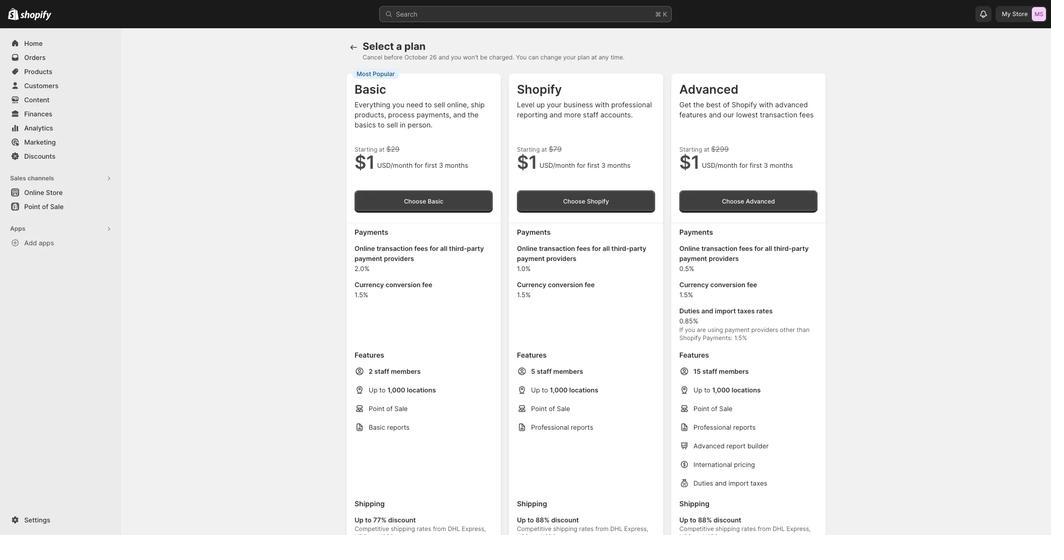 Task type: describe. For each thing, give the bounding box(es) containing it.
the inside advanced get the best of shopify with advanced features and our lowest transaction fees
[[694, 100, 705, 109]]

choose basic link
[[355, 191, 493, 213]]

1 vertical spatial plan
[[578, 53, 590, 61]]

at for shopify
[[542, 146, 547, 153]]

list containing 15 staff members
[[680, 367, 818, 491]]

1 shipping from the left
[[355, 500, 385, 509]]

months for basic
[[445, 161, 468, 170]]

providers for 2.0%
[[384, 255, 414, 263]]

starting for advanced
[[680, 146, 703, 153]]

time.
[[611, 53, 625, 61]]

settings
[[24, 517, 50, 525]]

1 vertical spatial sell
[[387, 121, 398, 129]]

ups, inside up to 77% discount competitive shipping rates from dhl express, ups, or usps.
[[355, 534, 369, 536]]

charged.
[[489, 53, 515, 61]]

advanced report builder
[[694, 443, 769, 451]]

shopify inside advanced get the best of shopify with advanced features and our lowest transaction fees
[[732, 100, 757, 109]]

october
[[405, 53, 428, 61]]

or inside up to 77% discount competitive shipping rates from dhl express, ups, or usps.
[[370, 534, 376, 536]]

my store image
[[1032, 7, 1047, 21]]

5
[[531, 368, 535, 376]]

marketing link
[[6, 135, 115, 149]]

sale for online transaction fees for all third-party payment providers 1.0%
[[557, 405, 570, 413]]

1 payments from the left
[[355, 228, 389, 237]]

$299
[[712, 145, 729, 153]]

$1 for shopify
[[517, 151, 538, 174]]

point of sale for online transaction fees for all third-party payment providers 2.0%
[[369, 405, 408, 413]]

competitive inside up to 77% discount competitive shipping rates from dhl express, ups, or usps.
[[355, 526, 389, 533]]

1,000 for advanced
[[713, 387, 730, 395]]

professional reports for shopify
[[531, 424, 594, 432]]

apps
[[10, 225, 25, 233]]

using
[[708, 326, 723, 334]]

dhl inside up to 77% discount competitive shipping rates from dhl express, ups, or usps.
[[448, 526, 460, 533]]

usps. for shopify
[[540, 534, 558, 536]]

add apps button
[[6, 236, 115, 250]]

online transaction fees for all third-party payment providers 0.5%
[[680, 245, 809, 273]]

point for online transaction fees for all third-party payment providers 2.0%
[[369, 405, 385, 413]]

process
[[388, 111, 415, 119]]

online transaction fees for all third-party payment providers 1.0%
[[517, 245, 647, 273]]

0 vertical spatial plan
[[405, 40, 426, 52]]

advanced for advanced get the best of shopify with advanced features and our lowest transaction fees
[[680, 82, 739, 97]]

usd/month for shopify
[[540, 161, 575, 170]]

reporting
[[517, 111, 548, 119]]

fee for advanced
[[747, 281, 758, 289]]

conversion for advanced
[[711, 281, 746, 289]]

months for advanced
[[770, 161, 793, 170]]

and inside duties and import taxes rates 0.85% if you are using payment providers other than shopify payments: 1.5%
[[702, 307, 714, 315]]

sale for online transaction fees for all third-party payment providers 0.5%
[[720, 405, 733, 413]]

ship
[[471, 100, 485, 109]]

1.5% for online transaction fees for all third-party payment providers 1.0%
[[517, 291, 531, 299]]

analytics
[[24, 124, 53, 132]]

dhl for shopify
[[611, 526, 623, 533]]

ups, for advanced
[[680, 534, 694, 536]]

members for shopify
[[554, 368, 583, 376]]

rates for 15 staff members
[[742, 526, 756, 533]]

duties and import taxes
[[694, 480, 768, 488]]

currency conversion fee 1.5% for shopify
[[517, 281, 595, 299]]

report
[[727, 443, 746, 451]]

basics
[[355, 121, 376, 129]]

professional
[[612, 100, 652, 109]]

level
[[517, 100, 535, 109]]

shopify inside shopify level up your business with professional reporting and more staff accounts.
[[517, 82, 562, 97]]

products
[[24, 68, 52, 76]]

starting at $29 $1 usd/month for first 3 months
[[355, 145, 468, 174]]

77%
[[373, 517, 387, 525]]

shopify image
[[8, 8, 19, 20]]

discounts link
[[6, 149, 115, 163]]

discount inside up to 77% discount competitive shipping rates from dhl express, ups, or usps.
[[388, 517, 416, 525]]

your inside shopify level up your business with professional reporting and more staff accounts.
[[547, 100, 562, 109]]

all for advanced
[[765, 245, 773, 253]]

discount for shopify
[[551, 517, 579, 525]]

advanced inside "link"
[[746, 198, 775, 205]]

cancel
[[363, 53, 383, 61]]

basic for basic reports
[[369, 424, 385, 432]]

sale inside button
[[50, 203, 64, 211]]

point of sale for online transaction fees for all third-party payment providers 0.5%
[[694, 405, 733, 413]]

and inside list
[[715, 480, 727, 488]]

add apps
[[24, 239, 54, 247]]

professional reports for advanced
[[694, 424, 756, 432]]

of for online transaction fees for all third-party payment providers 2.0%
[[387, 405, 393, 413]]

most
[[357, 70, 371, 77]]

party inside "online transaction fees for all third-party payment providers 2.0%"
[[467, 245, 484, 253]]

and inside advanced get the best of shopify with advanced features and our lowest transaction fees
[[709, 111, 722, 119]]

more
[[564, 111, 581, 119]]

transaction for online transaction fees for all third-party payment providers 1.0%
[[539, 245, 575, 253]]

point of sale button
[[0, 200, 121, 214]]

everything
[[355, 100, 390, 109]]

starting at $299 $1 usd/month for first 3 months
[[680, 145, 793, 174]]

choose for advanced
[[722, 198, 745, 205]]

choose basic
[[404, 198, 444, 205]]

$1 for basic
[[355, 151, 375, 174]]

business
[[564, 100, 593, 109]]

5 staff members
[[531, 368, 583, 376]]

apps
[[39, 239, 54, 247]]

products link
[[6, 65, 115, 79]]

express, for shopify
[[624, 526, 649, 533]]

payment for 1.0%
[[517, 255, 545, 263]]

sales channels
[[10, 175, 54, 182]]

starting at $79 $1 usd/month for first 3 months
[[517, 145, 631, 174]]

add
[[24, 239, 37, 247]]

sales channels button
[[6, 172, 115, 186]]

$1 for advanced
[[680, 151, 700, 174]]

currency for shopify
[[517, 281, 547, 289]]

finances
[[24, 110, 52, 118]]

features
[[680, 111, 707, 119]]

if
[[680, 326, 683, 334]]

all inside "online transaction fees for all third-party payment providers 2.0%"
[[440, 245, 448, 253]]

home
[[24, 39, 43, 47]]

online store
[[24, 189, 63, 197]]

or for advanced
[[695, 534, 701, 536]]

a
[[396, 40, 402, 52]]

the inside basic everything you need to sell online, ship products, process payments, and the basics to sell in person.
[[468, 111, 479, 119]]

shipping for shopify
[[553, 526, 578, 533]]

2 staff members
[[369, 368, 421, 376]]

from for shopify
[[596, 526, 609, 533]]

rates for 2 staff members
[[417, 526, 431, 533]]

currency for advanced
[[680, 281, 709, 289]]

you inside basic everything you need to sell online, ship products, process payments, and the basics to sell in person.
[[392, 100, 405, 109]]

list containing 2 staff members
[[355, 367, 493, 491]]

up to 88% discount competitive shipping rates from dhl express, ups, or usps. for shopify
[[517, 517, 649, 536]]

advanced
[[776, 100, 808, 109]]

starting for shopify
[[517, 146, 540, 153]]

can
[[529, 53, 539, 61]]

choose for basic
[[404, 198, 426, 205]]

sales
[[10, 175, 26, 182]]

content
[[24, 96, 50, 104]]

point inside button
[[24, 203, 40, 211]]

choose advanced
[[722, 198, 775, 205]]

shopify level up your business with professional reporting and more staff accounts.
[[517, 82, 652, 119]]

select a plan cancel before october 26 and you won't be charged. you can change your plan at any time.
[[363, 40, 625, 61]]

you inside duties and import taxes rates 0.85% if you are using payment providers other than shopify payments: 1.5%
[[685, 326, 696, 334]]

with inside advanced get the best of shopify with advanced features and our lowest transaction fees
[[759, 100, 774, 109]]

search
[[396, 10, 418, 18]]

content link
[[6, 93, 115, 107]]

your inside select a plan cancel before october 26 and you won't be charged. you can change your plan at any time.
[[564, 53, 576, 61]]

transaction inside advanced get the best of shopify with advanced features and our lowest transaction fees
[[760, 111, 798, 119]]

point for online transaction fees for all third-party payment providers 0.5%
[[694, 405, 710, 413]]

duties for duties and import taxes rates 0.85% if you are using payment providers other than shopify payments: 1.5%
[[680, 307, 700, 315]]

providers for 1.0%
[[547, 255, 577, 263]]

professional for advanced
[[694, 424, 732, 432]]

0.85%
[[680, 317, 699, 325]]

other
[[780, 326, 795, 334]]

payment for 0.5%
[[680, 255, 707, 263]]

customers link
[[6, 79, 115, 93]]

$29
[[387, 145, 400, 153]]

providers inside duties and import taxes rates 0.85% if you are using payment providers other than shopify payments: 1.5%
[[752, 326, 779, 334]]

channels
[[27, 175, 54, 182]]

need
[[407, 100, 423, 109]]

up to 77% discount competitive shipping rates from dhl express, ups, or usps.
[[355, 517, 486, 536]]

party for shopify
[[630, 245, 647, 253]]

apps button
[[6, 222, 115, 236]]

reports for advanced
[[734, 424, 756, 432]]

for inside online transaction fees for all third-party payment providers 1.0%
[[592, 245, 601, 253]]

usps. inside up to 77% discount competitive shipping rates from dhl express, ups, or usps.
[[378, 534, 396, 536]]

15 staff members
[[694, 368, 749, 376]]

international pricing
[[694, 461, 755, 469]]

store for my store
[[1013, 10, 1028, 18]]

$79
[[549, 145, 562, 153]]

88% for shopify
[[536, 517, 550, 525]]

basic reports
[[369, 424, 410, 432]]

3 for basic
[[439, 161, 443, 170]]

before
[[384, 53, 403, 61]]

fees inside advanced get the best of shopify with advanced features and our lowest transaction fees
[[800, 111, 814, 119]]

point of sale for online transaction fees for all third-party payment providers 1.0%
[[531, 405, 570, 413]]

choose shopify link
[[517, 191, 655, 213]]



Task type: locate. For each thing, give the bounding box(es) containing it.
of inside advanced get the best of shopify with advanced features and our lowest transaction fees
[[723, 100, 730, 109]]

1 reports from the left
[[387, 424, 410, 432]]

2 $1 from the left
[[517, 151, 538, 174]]

point down 15
[[694, 405, 710, 413]]

builder
[[748, 443, 769, 451]]

and inside basic everything you need to sell online, ship products, process payments, and the basics to sell in person.
[[453, 111, 466, 119]]

you inside select a plan cancel before october 26 and you won't be charged. you can change your plan at any time.
[[451, 53, 461, 61]]

payment inside duties and import taxes rates 0.85% if you are using payment providers other than shopify payments: 1.5%
[[725, 326, 750, 334]]

3 third- from the left
[[774, 245, 792, 253]]

2 horizontal spatial you
[[685, 326, 696, 334]]

3 currency from the left
[[680, 281, 709, 289]]

first
[[425, 161, 437, 170], [588, 161, 600, 170], [750, 161, 762, 170]]

online for online transaction fees for all third-party payment providers 2.0%
[[355, 245, 375, 253]]

1 vertical spatial advanced
[[746, 198, 775, 205]]

fees down choose shopify link
[[577, 245, 591, 253]]

0 horizontal spatial payments
[[355, 228, 389, 237]]

for inside starting at $299 $1 usd/month for first 3 months
[[740, 161, 748, 170]]

2.0%
[[355, 265, 370, 273]]

of up basic reports
[[387, 405, 393, 413]]

0 horizontal spatial professional reports
[[531, 424, 594, 432]]

months inside starting at $29 $1 usd/month for first 3 months
[[445, 161, 468, 170]]

advanced down starting at $299 $1 usd/month for first 3 months
[[746, 198, 775, 205]]

fees down choose advanced "link"
[[739, 245, 753, 253]]

online for online transaction fees for all third-party payment providers 0.5%
[[680, 245, 700, 253]]

providers inside online transaction fees for all third-party payment providers 0.5%
[[709, 255, 739, 263]]

1 party from the left
[[467, 245, 484, 253]]

2 horizontal spatial usps.
[[703, 534, 721, 536]]

up to 1,000 locations for shopify
[[531, 387, 599, 395]]

and
[[439, 53, 449, 61], [453, 111, 466, 119], [550, 111, 562, 119], [709, 111, 722, 119], [702, 307, 714, 315], [715, 480, 727, 488]]

3 conversion from the left
[[711, 281, 746, 289]]

1,000 down 15 staff members
[[713, 387, 730, 395]]

fees down advanced
[[800, 111, 814, 119]]

2 choose from the left
[[563, 198, 586, 205]]

3 3 from the left
[[764, 161, 768, 170]]

fees inside online transaction fees for all third-party payment providers 0.5%
[[739, 245, 753, 253]]

transaction inside "online transaction fees for all third-party payment providers 2.0%"
[[377, 245, 413, 253]]

3
[[439, 161, 443, 170], [602, 161, 606, 170], [764, 161, 768, 170]]

payment
[[355, 255, 383, 263], [517, 255, 545, 263], [680, 255, 707, 263], [725, 326, 750, 334]]

payments up "2.0%"
[[355, 228, 389, 237]]

2 shipping from the left
[[517, 500, 547, 509]]

for down choose advanced "link"
[[755, 245, 764, 253]]

months
[[445, 161, 468, 170], [608, 161, 631, 170], [770, 161, 793, 170]]

1 horizontal spatial 1,000
[[550, 387, 568, 395]]

2 horizontal spatial ups,
[[680, 534, 694, 536]]

all inside online transaction fees for all third-party payment providers 1.0%
[[603, 245, 610, 253]]

sale down 5 staff members
[[557, 405, 570, 413]]

with
[[595, 100, 610, 109], [759, 100, 774, 109]]

party
[[467, 245, 484, 253], [630, 245, 647, 253], [792, 245, 809, 253]]

1 conversion from the left
[[386, 281, 421, 289]]

3 payments from the left
[[680, 228, 713, 237]]

2 horizontal spatial party
[[792, 245, 809, 253]]

to
[[425, 100, 432, 109], [378, 121, 385, 129], [380, 387, 386, 395], [542, 387, 548, 395], [705, 387, 711, 395], [365, 517, 372, 525], [528, 517, 534, 525], [690, 517, 697, 525]]

duties down international
[[694, 480, 714, 488]]

reports for shopify
[[571, 424, 594, 432]]

1 3 from the left
[[439, 161, 443, 170]]

1 horizontal spatial usps.
[[540, 534, 558, 536]]

discount for advanced
[[714, 517, 742, 525]]

0 horizontal spatial ups,
[[355, 534, 369, 536]]

3 inside starting at $79 $1 usd/month for first 3 months
[[602, 161, 606, 170]]

3 up choose basic at the left top of page
[[439, 161, 443, 170]]

1 horizontal spatial currency
[[517, 281, 547, 289]]

1 with from the left
[[595, 100, 610, 109]]

3 choose from the left
[[722, 198, 745, 205]]

currency conversion fee 1.5% down 1.0%
[[517, 281, 595, 299]]

3 all from the left
[[765, 245, 773, 253]]

0 vertical spatial your
[[564, 53, 576, 61]]

first up choose shopify
[[588, 161, 600, 170]]

the up features on the top
[[694, 100, 705, 109]]

most popular
[[357, 70, 395, 77]]

1 or from the left
[[370, 534, 376, 536]]

discount
[[388, 517, 416, 525], [551, 517, 579, 525], [714, 517, 742, 525]]

1 currency from the left
[[355, 281, 384, 289]]

for inside starting at $29 $1 usd/month for first 3 months
[[415, 161, 423, 170]]

features up 5
[[517, 351, 547, 360]]

0 horizontal spatial plan
[[405, 40, 426, 52]]

at inside select a plan cancel before october 26 and you won't be charged. you can change your plan at any time.
[[592, 53, 597, 61]]

or for shopify
[[533, 534, 539, 536]]

1.5% for online transaction fees for all third-party payment providers 2.0%
[[355, 291, 369, 299]]

currency conversion fee 1.5% for advanced
[[680, 281, 758, 299]]

third- inside online transaction fees for all third-party payment providers 0.5%
[[774, 245, 792, 253]]

providers inside "online transaction fees for all third-party payment providers 2.0%"
[[384, 255, 414, 263]]

payment up the 0.5%
[[680, 255, 707, 263]]

shopify up lowest
[[732, 100, 757, 109]]

fees for online transaction fees for all third-party payment providers 1.0%
[[577, 245, 591, 253]]

1 horizontal spatial conversion
[[548, 281, 583, 289]]

choose down starting at $29 $1 usd/month for first 3 months
[[404, 198, 426, 205]]

basic for basic everything you need to sell online, ship products, process payments, and the basics to sell in person.
[[355, 82, 386, 97]]

1 professional reports from the left
[[531, 424, 594, 432]]

1 horizontal spatial usd/month
[[540, 161, 575, 170]]

for
[[415, 161, 423, 170], [577, 161, 586, 170], [740, 161, 748, 170], [430, 245, 439, 253], [592, 245, 601, 253], [755, 245, 764, 253]]

⌘
[[655, 10, 661, 18]]

0 vertical spatial the
[[694, 100, 705, 109]]

1 vertical spatial you
[[392, 100, 405, 109]]

2 3 from the left
[[602, 161, 606, 170]]

first inside starting at $79 $1 usd/month for first 3 months
[[588, 161, 600, 170]]

2 payments from the left
[[517, 228, 551, 237]]

starting down basics
[[355, 146, 378, 153]]

orders link
[[6, 50, 115, 65]]

3 for shopify
[[602, 161, 606, 170]]

2 horizontal spatial dhl
[[773, 526, 785, 533]]

3 members from the left
[[719, 368, 749, 376]]

taxes inside duties and import taxes rates 0.85% if you are using payment providers other than shopify payments: 1.5%
[[738, 307, 755, 315]]

providers
[[384, 255, 414, 263], [547, 255, 577, 263], [709, 255, 739, 263], [752, 326, 779, 334]]

of for online transaction fees for all third-party payment providers 1.0%
[[549, 405, 555, 413]]

2 vertical spatial advanced
[[694, 443, 725, 451]]

$1 left $79
[[517, 151, 538, 174]]

your right change
[[564, 53, 576, 61]]

2 horizontal spatial shipping
[[680, 500, 710, 509]]

usd/month for advanced
[[702, 161, 738, 170]]

up to 1,000 locations for advanced
[[694, 387, 761, 395]]

express, for advanced
[[787, 526, 811, 533]]

payments up 1.0%
[[517, 228, 551, 237]]

1 ups, from the left
[[355, 534, 369, 536]]

usd/month down the $299
[[702, 161, 738, 170]]

1 horizontal spatial payments
[[517, 228, 551, 237]]

3 usps. from the left
[[703, 534, 721, 536]]

duties and import taxes rates 0.85% if you are using payment providers other than shopify payments: 1.5%
[[680, 307, 810, 342]]

1 up to 88% discount competitive shipping rates from dhl express, ups, or usps. from the left
[[517, 517, 649, 536]]

1 currency conversion fee 1.5% from the left
[[355, 281, 433, 299]]

express,
[[462, 526, 486, 533], [624, 526, 649, 533], [787, 526, 811, 533]]

1.5% down the 0.5%
[[680, 291, 693, 299]]

starting inside starting at $29 $1 usd/month for first 3 months
[[355, 146, 378, 153]]

1 horizontal spatial ups,
[[517, 534, 531, 536]]

2 fee from the left
[[585, 281, 595, 289]]

2 up to 88% discount competitive shipping rates from dhl express, ups, or usps. from the left
[[680, 517, 811, 536]]

1 horizontal spatial features
[[517, 351, 547, 360]]

to inside up to 77% discount competitive shipping rates from dhl express, ups, or usps.
[[365, 517, 372, 525]]

0 horizontal spatial $1
[[355, 151, 375, 174]]

2 third- from the left
[[612, 245, 630, 253]]

1 months from the left
[[445, 161, 468, 170]]

point of sale inside button
[[24, 203, 64, 211]]

88%
[[536, 517, 550, 525], [698, 517, 712, 525]]

1 vertical spatial basic
[[428, 198, 444, 205]]

point of sale down online store
[[24, 203, 64, 211]]

shipping for advanced
[[716, 526, 740, 533]]

3 inside starting at $299 $1 usd/month for first 3 months
[[764, 161, 768, 170]]

1 horizontal spatial 3
[[602, 161, 606, 170]]

and down international pricing
[[715, 480, 727, 488]]

fees inside "online transaction fees for all third-party payment providers 2.0%"
[[415, 245, 428, 253]]

shopify down starting at $79 $1 usd/month for first 3 months
[[587, 198, 609, 205]]

for up 'choose advanced'
[[740, 161, 748, 170]]

3 from from the left
[[758, 526, 771, 533]]

at for basic
[[379, 146, 385, 153]]

of up our
[[723, 100, 730, 109]]

1.5% down "2.0%"
[[355, 291, 369, 299]]

2 or from the left
[[533, 534, 539, 536]]

usps.
[[378, 534, 396, 536], [540, 534, 558, 536], [703, 534, 721, 536]]

0 horizontal spatial up to 1,000 locations
[[369, 387, 436, 395]]

fee down "online transaction fees for all third-party payment providers 2.0%"
[[422, 281, 433, 289]]

select
[[363, 40, 394, 52]]

3 reports from the left
[[734, 424, 756, 432]]

duties for duties and import taxes
[[694, 480, 714, 488]]

discounts
[[24, 152, 55, 160]]

3 shipping from the left
[[680, 500, 710, 509]]

2 horizontal spatial choose
[[722, 198, 745, 205]]

staff
[[583, 111, 599, 119], [375, 368, 389, 376], [537, 368, 552, 376], [703, 368, 718, 376]]

2 all from the left
[[603, 245, 610, 253]]

1 members from the left
[[391, 368, 421, 376]]

2 horizontal spatial months
[[770, 161, 793, 170]]

1 first from the left
[[425, 161, 437, 170]]

store right my at the right of page
[[1013, 10, 1028, 18]]

members right "2"
[[391, 368, 421, 376]]

taxes for duties and import taxes rates 0.85% if you are using payment providers other than shopify payments: 1.5%
[[738, 307, 755, 315]]

plan left any
[[578, 53, 590, 61]]

for down choose basic link
[[430, 245, 439, 253]]

0 horizontal spatial currency
[[355, 281, 384, 289]]

k
[[663, 10, 668, 18]]

import for duties and import taxes rates 0.85% if you are using payment providers other than shopify payments: 1.5%
[[715, 307, 736, 315]]

you right if
[[685, 326, 696, 334]]

payment inside online transaction fees for all third-party payment providers 0.5%
[[680, 255, 707, 263]]

2 horizontal spatial third-
[[774, 245, 792, 253]]

fees
[[800, 111, 814, 119], [415, 245, 428, 253], [577, 245, 591, 253], [739, 245, 753, 253]]

2 horizontal spatial currency conversion fee 1.5%
[[680, 281, 758, 299]]

2 horizontal spatial usd/month
[[702, 161, 738, 170]]

competitive for shopify
[[517, 526, 552, 533]]

1 horizontal spatial you
[[451, 53, 461, 61]]

2 horizontal spatial members
[[719, 368, 749, 376]]

our
[[724, 111, 735, 119]]

0 horizontal spatial dhl
[[448, 526, 460, 533]]

rates inside up to 77% discount competitive shipping rates from dhl express, ups, or usps.
[[417, 526, 431, 533]]

third- for shopify
[[612, 245, 630, 253]]

store
[[1013, 10, 1028, 18], [46, 189, 63, 197]]

payment inside online transaction fees for all third-party payment providers 1.0%
[[517, 255, 545, 263]]

2 first from the left
[[588, 161, 600, 170]]

1 horizontal spatial the
[[694, 100, 705, 109]]

2 party from the left
[[630, 245, 647, 253]]

2 vertical spatial basic
[[369, 424, 385, 432]]

for down choose shopify link
[[592, 245, 601, 253]]

2 1,000 from the left
[[550, 387, 568, 395]]

shopify up up
[[517, 82, 562, 97]]

0 vertical spatial basic
[[355, 82, 386, 97]]

party inside online transaction fees for all third-party payment providers 0.5%
[[792, 245, 809, 253]]

transaction inside online transaction fees for all third-party payment providers 0.5%
[[702, 245, 738, 253]]

payment inside "online transaction fees for all third-party payment providers 2.0%"
[[355, 255, 383, 263]]

3 usd/month from the left
[[702, 161, 738, 170]]

transaction for online transaction fees for all third-party payment providers 0.5%
[[702, 245, 738, 253]]

get
[[680, 100, 692, 109]]

staff right "2"
[[375, 368, 389, 376]]

up to 88% discount competitive shipping rates from dhl express, ups, or usps. for advanced
[[680, 517, 811, 536]]

1 fee from the left
[[422, 281, 433, 289]]

1 vertical spatial store
[[46, 189, 63, 197]]

from inside up to 77% discount competitive shipping rates from dhl express, ups, or usps.
[[433, 526, 446, 533]]

from
[[433, 526, 446, 533], [596, 526, 609, 533], [758, 526, 771, 533]]

members right 15
[[719, 368, 749, 376]]

3 for advanced
[[764, 161, 768, 170]]

starting inside starting at $299 $1 usd/month for first 3 months
[[680, 146, 703, 153]]

you left won't
[[451, 53, 461, 61]]

advanced for advanced report builder
[[694, 443, 725, 451]]

taxes for duties and import taxes
[[751, 480, 768, 488]]

1 vertical spatial import
[[729, 480, 749, 488]]

third- inside "online transaction fees for all third-party payment providers 2.0%"
[[449, 245, 467, 253]]

party for advanced
[[792, 245, 809, 253]]

at left $29
[[379, 146, 385, 153]]

choose for shopify
[[563, 198, 586, 205]]

at inside starting at $299 $1 usd/month for first 3 months
[[704, 146, 710, 153]]

up inside up to 77% discount competitive shipping rates from dhl express, ups, or usps.
[[355, 517, 364, 525]]

1 competitive from the left
[[355, 526, 389, 533]]

store for online store
[[46, 189, 63, 197]]

my
[[1002, 10, 1011, 18]]

first for shopify
[[588, 161, 600, 170]]

online inside online transaction fees for all third-party payment providers 0.5%
[[680, 245, 700, 253]]

1 vertical spatial the
[[468, 111, 479, 119]]

locations for advanced
[[732, 387, 761, 395]]

of for online transaction fees for all third-party payment providers 0.5%
[[711, 405, 718, 413]]

than
[[797, 326, 810, 334]]

shipping inside up to 77% discount competitive shipping rates from dhl express, ups, or usps.
[[391, 526, 415, 533]]

1 88% from the left
[[536, 517, 550, 525]]

at left the $299
[[704, 146, 710, 153]]

choose inside "link"
[[722, 198, 745, 205]]

express, inside up to 77% discount competitive shipping rates from dhl express, ups, or usps.
[[462, 526, 486, 533]]

3 1,000 from the left
[[713, 387, 730, 395]]

0 horizontal spatial all
[[440, 245, 448, 253]]

for inside "online transaction fees for all third-party payment providers 2.0%"
[[430, 245, 439, 253]]

currency conversion fee 1.5% down "2.0%"
[[355, 281, 433, 299]]

at left any
[[592, 53, 597, 61]]

shopify image
[[20, 10, 52, 21]]

0 horizontal spatial starting
[[355, 146, 378, 153]]

2 currency from the left
[[517, 281, 547, 289]]

usd/month inside starting at $29 $1 usd/month for first 3 months
[[377, 161, 413, 170]]

starting left the $299
[[680, 146, 703, 153]]

starting inside starting at $79 $1 usd/month for first 3 months
[[517, 146, 540, 153]]

currency down the 0.5%
[[680, 281, 709, 289]]

for up choose shopify
[[577, 161, 586, 170]]

transaction inside online transaction fees for all third-party payment providers 1.0%
[[539, 245, 575, 253]]

first up 'choose advanced'
[[750, 161, 762, 170]]

first for basic
[[425, 161, 437, 170]]

staff for online transaction fees for all third-party payment providers 0.5%
[[703, 368, 718, 376]]

months inside starting at $79 $1 usd/month for first 3 months
[[608, 161, 631, 170]]

marketing
[[24, 138, 56, 146]]

up to 1,000 locations down 15 staff members
[[694, 387, 761, 395]]

1.5% for online transaction fees for all third-party payment providers 0.5%
[[680, 291, 693, 299]]

sale down online store button
[[50, 203, 64, 211]]

staff down the business
[[583, 111, 599, 119]]

usd/month down $29
[[377, 161, 413, 170]]

2 professional from the left
[[694, 424, 732, 432]]

1.5% down 1.0%
[[517, 291, 531, 299]]

list
[[355, 244, 493, 343], [517, 244, 655, 343], [680, 244, 818, 343], [355, 367, 493, 491], [517, 367, 655, 491], [680, 367, 818, 491]]

fee down online transaction fees for all third-party payment providers 0.5%
[[747, 281, 758, 289]]

and up the are on the bottom right of page
[[702, 307, 714, 315]]

3 ups, from the left
[[680, 534, 694, 536]]

1 horizontal spatial third-
[[612, 245, 630, 253]]

2 starting from the left
[[517, 146, 540, 153]]

2 up to 1,000 locations from the left
[[531, 387, 599, 395]]

and inside select a plan cancel before october 26 and you won't be charged. you can change your plan at any time.
[[439, 53, 449, 61]]

2 ups, from the left
[[517, 534, 531, 536]]

rates
[[757, 307, 773, 315], [417, 526, 431, 533], [579, 526, 594, 533], [742, 526, 756, 533]]

fee down online transaction fees for all third-party payment providers 1.0%
[[585, 281, 595, 289]]

1 horizontal spatial discount
[[551, 517, 579, 525]]

store up point of sale link
[[46, 189, 63, 197]]

2 horizontal spatial first
[[750, 161, 762, 170]]

shopify inside duties and import taxes rates 0.85% if you are using payment providers other than shopify payments: 1.5%
[[680, 335, 701, 342]]

2 horizontal spatial features
[[680, 351, 709, 360]]

first up choose basic at the left top of page
[[425, 161, 437, 170]]

1 usd/month from the left
[[377, 161, 413, 170]]

staff for online transaction fees for all third-party payment providers 1.0%
[[537, 368, 552, 376]]

1 horizontal spatial from
[[596, 526, 609, 533]]

$1 inside starting at $79 $1 usd/month for first 3 months
[[517, 151, 538, 174]]

currency down 1.0%
[[517, 281, 547, 289]]

my store
[[1002, 10, 1028, 18]]

shipping for advanced
[[680, 500, 710, 509]]

currency
[[355, 281, 384, 289], [517, 281, 547, 289], [680, 281, 709, 289]]

point of sale up basic reports
[[369, 405, 408, 413]]

1 horizontal spatial with
[[759, 100, 774, 109]]

features for shopify
[[517, 351, 547, 360]]

all for shopify
[[603, 245, 610, 253]]

1 starting from the left
[[355, 146, 378, 153]]

1 1,000 from the left
[[388, 387, 405, 395]]

1.5% right payments:
[[735, 335, 747, 342]]

1 dhl from the left
[[448, 526, 460, 533]]

months up 'choose advanced'
[[770, 161, 793, 170]]

online
[[24, 189, 44, 197], [355, 245, 375, 253], [517, 245, 538, 253], [680, 245, 700, 253]]

party inside online transaction fees for all third-party payment providers 1.0%
[[630, 245, 647, 253]]

shipping
[[391, 526, 415, 533], [553, 526, 578, 533], [716, 526, 740, 533]]

3 party from the left
[[792, 245, 809, 253]]

3 shipping from the left
[[716, 526, 740, 533]]

conversion down "online transaction fees for all third-party payment providers 2.0%"
[[386, 281, 421, 289]]

1 horizontal spatial 88%
[[698, 517, 712, 525]]

and right 26 on the top left
[[439, 53, 449, 61]]

3 up to 1,000 locations from the left
[[694, 387, 761, 395]]

starting left $79
[[517, 146, 540, 153]]

2 vertical spatial you
[[685, 326, 696, 334]]

$1
[[355, 151, 375, 174], [517, 151, 538, 174], [680, 151, 700, 174]]

advanced inside advanced get the best of shopify with advanced features and our lowest transaction fees
[[680, 82, 739, 97]]

0 horizontal spatial competitive
[[355, 526, 389, 533]]

0 horizontal spatial usps.
[[378, 534, 396, 536]]

are
[[697, 326, 706, 334]]

basic inside list
[[369, 424, 385, 432]]

reports
[[387, 424, 410, 432], [571, 424, 594, 432], [734, 424, 756, 432]]

payments,
[[417, 111, 451, 119]]

home link
[[6, 36, 115, 50]]

0 horizontal spatial discount
[[388, 517, 416, 525]]

0 vertical spatial sell
[[434, 100, 445, 109]]

1 horizontal spatial store
[[1013, 10, 1028, 18]]

1 horizontal spatial first
[[588, 161, 600, 170]]

1 horizontal spatial plan
[[578, 53, 590, 61]]

payment for 2.0%
[[355, 255, 383, 263]]

1 horizontal spatial or
[[533, 534, 539, 536]]

at inside starting at $29 $1 usd/month for first 3 months
[[379, 146, 385, 153]]

in
[[400, 121, 406, 129]]

all inside online transaction fees for all third-party payment providers 0.5%
[[765, 245, 773, 253]]

2 express, from the left
[[624, 526, 649, 533]]

shipping for shopify
[[517, 500, 547, 509]]

currency conversion fee 1.5%
[[355, 281, 433, 299], [517, 281, 595, 299], [680, 281, 758, 299]]

3 inside starting at $29 $1 usd/month for first 3 months
[[439, 161, 443, 170]]

⌘ k
[[655, 10, 668, 18]]

starting for basic
[[355, 146, 378, 153]]

point up basic reports
[[369, 405, 385, 413]]

online for online transaction fees for all third-party payment providers 1.0%
[[517, 245, 538, 253]]

for inside starting at $79 $1 usd/month for first 3 months
[[577, 161, 586, 170]]

3 locations from the left
[[732, 387, 761, 395]]

26
[[430, 53, 437, 61]]

2 horizontal spatial reports
[[734, 424, 756, 432]]

providers for 0.5%
[[709, 255, 739, 263]]

with inside shopify level up your business with professional reporting and more staff accounts.
[[595, 100, 610, 109]]

0 horizontal spatial first
[[425, 161, 437, 170]]

months inside starting at $299 $1 usd/month for first 3 months
[[770, 161, 793, 170]]

import inside duties and import taxes rates 0.85% if you are using payment providers other than shopify payments: 1.5%
[[715, 307, 736, 315]]

2 dhl from the left
[[611, 526, 623, 533]]

2 currency conversion fee 1.5% from the left
[[517, 281, 595, 299]]

basic inside basic everything you need to sell online, ship products, process payments, and the basics to sell in person.
[[355, 82, 386, 97]]

products,
[[355, 111, 386, 119]]

point down 5
[[531, 405, 547, 413]]

0 horizontal spatial your
[[547, 100, 562, 109]]

0 horizontal spatial professional
[[531, 424, 569, 432]]

1 features from the left
[[355, 351, 385, 360]]

$1 inside starting at $299 $1 usd/month for first 3 months
[[680, 151, 700, 174]]

you up process
[[392, 100, 405, 109]]

3 features from the left
[[680, 351, 709, 360]]

1 usps. from the left
[[378, 534, 396, 536]]

choose advanced link
[[680, 191, 818, 213]]

2 locations from the left
[[570, 387, 599, 395]]

1 express, from the left
[[462, 526, 486, 533]]

$1 left the $299
[[680, 151, 700, 174]]

change
[[541, 53, 562, 61]]

3 months from the left
[[770, 161, 793, 170]]

1,000 for shopify
[[550, 387, 568, 395]]

3 competitive from the left
[[680, 526, 714, 533]]

1 horizontal spatial up to 88% discount competitive shipping rates from dhl express, ups, or usps.
[[680, 517, 811, 536]]

online transaction fees for all third-party payment providers 2.0%
[[355, 245, 484, 273]]

fees for online transaction fees for all third-party payment providers 2.0%
[[415, 245, 428, 253]]

usd/month inside starting at $299 $1 usd/month for first 3 months
[[702, 161, 738, 170]]

payments up the 0.5%
[[680, 228, 713, 237]]

1.5% inside duties and import taxes rates 0.85% if you are using payment providers other than shopify payments: 1.5%
[[735, 335, 747, 342]]

for inside online transaction fees for all third-party payment providers 0.5%
[[755, 245, 764, 253]]

duties up 0.85%
[[680, 307, 700, 315]]

0 horizontal spatial conversion
[[386, 281, 421, 289]]

of down 15 staff members
[[711, 405, 718, 413]]

popular
[[373, 70, 395, 77]]

2 competitive from the left
[[517, 526, 552, 533]]

analytics link
[[6, 121, 115, 135]]

of down online store
[[42, 203, 48, 211]]

0.5%
[[680, 265, 695, 273]]

0 horizontal spatial reports
[[387, 424, 410, 432]]

members for advanced
[[719, 368, 749, 376]]

2 from from the left
[[596, 526, 609, 533]]

advanced get the best of shopify with advanced features and our lowest transaction fees
[[680, 82, 814, 119]]

online store link
[[6, 186, 115, 200]]

2 horizontal spatial or
[[695, 534, 701, 536]]

0 horizontal spatial from
[[433, 526, 446, 533]]

choose
[[404, 198, 426, 205], [563, 198, 586, 205], [722, 198, 745, 205]]

1 horizontal spatial express,
[[624, 526, 649, 533]]

plan
[[405, 40, 426, 52], [578, 53, 590, 61]]

2 horizontal spatial 1,000
[[713, 387, 730, 395]]

third- for advanced
[[774, 245, 792, 253]]

1 choose from the left
[[404, 198, 426, 205]]

finances link
[[6, 107, 115, 121]]

2 professional reports from the left
[[694, 424, 756, 432]]

2 horizontal spatial discount
[[714, 517, 742, 525]]

3 first from the left
[[750, 161, 762, 170]]

0 vertical spatial store
[[1013, 10, 1028, 18]]

2 with from the left
[[759, 100, 774, 109]]

1 vertical spatial your
[[547, 100, 562, 109]]

at inside starting at $79 $1 usd/month for first 3 months
[[542, 146, 547, 153]]

3 or from the left
[[695, 534, 701, 536]]

dhl for advanced
[[773, 526, 785, 533]]

the down the ship
[[468, 111, 479, 119]]

staff inside shopify level up your business with professional reporting and more staff accounts.
[[583, 111, 599, 119]]

first for advanced
[[750, 161, 762, 170]]

payments:
[[703, 335, 733, 342]]

0 vertical spatial advanced
[[680, 82, 739, 97]]

fee for shopify
[[585, 281, 595, 289]]

0 horizontal spatial sell
[[387, 121, 398, 129]]

won't
[[463, 53, 479, 61]]

members right 5
[[554, 368, 583, 376]]

staff for online transaction fees for all third-party payment providers 2.0%
[[375, 368, 389, 376]]

1 horizontal spatial currency conversion fee 1.5%
[[517, 281, 595, 299]]

2 shipping from the left
[[553, 526, 578, 533]]

point of sale down 5 staff members
[[531, 405, 570, 413]]

up
[[537, 100, 545, 109]]

1 horizontal spatial months
[[608, 161, 631, 170]]

2 88% from the left
[[698, 517, 712, 525]]

online up "2.0%"
[[355, 245, 375, 253]]

orders
[[24, 53, 46, 62]]

currency conversion fee 1.5% down the 0.5%
[[680, 281, 758, 299]]

and inside shopify level up your business with professional reporting and more staff accounts.
[[550, 111, 562, 119]]

1 all from the left
[[440, 245, 448, 253]]

0 horizontal spatial express,
[[462, 526, 486, 533]]

2 conversion from the left
[[548, 281, 583, 289]]

staff right 5
[[537, 368, 552, 376]]

sale down 15 staff members
[[720, 405, 733, 413]]

1 vertical spatial taxes
[[751, 480, 768, 488]]

store inside button
[[46, 189, 63, 197]]

2 features from the left
[[517, 351, 547, 360]]

1 locations from the left
[[407, 387, 436, 395]]

locations down 5 staff members
[[570, 387, 599, 395]]

0 horizontal spatial up to 88% discount competitive shipping rates from dhl express, ups, or usps.
[[517, 517, 649, 536]]

3 starting from the left
[[680, 146, 703, 153]]

3 dhl from the left
[[773, 526, 785, 533]]

3 discount from the left
[[714, 517, 742, 525]]

0 horizontal spatial shipping
[[355, 500, 385, 509]]

ups, for shopify
[[517, 534, 531, 536]]

3 $1 from the left
[[680, 151, 700, 174]]

0 horizontal spatial usd/month
[[377, 161, 413, 170]]

customers
[[24, 82, 59, 90]]

features up 15
[[680, 351, 709, 360]]

choose down starting at $79 $1 usd/month for first 3 months
[[563, 198, 586, 205]]

0 horizontal spatial choose
[[404, 198, 426, 205]]

transaction for online transaction fees for all third-party payment providers 2.0%
[[377, 245, 413, 253]]

1 up to 1,000 locations from the left
[[369, 387, 436, 395]]

usd/month inside starting at $79 $1 usd/month for first 3 months
[[540, 161, 575, 170]]

1 horizontal spatial locations
[[570, 387, 599, 395]]

0 horizontal spatial months
[[445, 161, 468, 170]]

1 professional from the left
[[531, 424, 569, 432]]

2 horizontal spatial $1
[[680, 151, 700, 174]]

sale for online transaction fees for all third-party payment providers 2.0%
[[395, 405, 408, 413]]

1 horizontal spatial choose
[[563, 198, 586, 205]]

staff right 15
[[703, 368, 718, 376]]

2 members from the left
[[554, 368, 583, 376]]

online inside button
[[24, 189, 44, 197]]

up to 1,000 locations down 5 staff members
[[531, 387, 599, 395]]

2 horizontal spatial locations
[[732, 387, 761, 395]]

and left more
[[550, 111, 562, 119]]

2 discount from the left
[[551, 517, 579, 525]]

locations for shopify
[[570, 387, 599, 395]]

1 from from the left
[[433, 526, 446, 533]]

2 horizontal spatial payments
[[680, 228, 713, 237]]

of inside button
[[42, 203, 48, 211]]

0 horizontal spatial shipping
[[391, 526, 415, 533]]

2 months from the left
[[608, 161, 631, 170]]

rates inside duties and import taxes rates 0.85% if you are using payment providers other than shopify payments: 1.5%
[[757, 307, 773, 315]]

be
[[480, 53, 488, 61]]

fees inside online transaction fees for all third-party payment providers 1.0%
[[577, 245, 591, 253]]

2 usd/month from the left
[[540, 161, 575, 170]]

professional
[[531, 424, 569, 432], [694, 424, 732, 432]]

1 shipping from the left
[[391, 526, 415, 533]]

at for advanced
[[704, 146, 710, 153]]

with up the accounts.
[[595, 100, 610, 109]]

usps. for advanced
[[703, 534, 721, 536]]

duties inside duties and import taxes rates 0.85% if you are using payment providers other than shopify payments: 1.5%
[[680, 307, 700, 315]]

advanced
[[680, 82, 739, 97], [746, 198, 775, 205], [694, 443, 725, 451]]

point down online store
[[24, 203, 40, 211]]

from for advanced
[[758, 526, 771, 533]]

online for online store
[[24, 189, 44, 197]]

for up choose basic at the left top of page
[[415, 161, 423, 170]]

0 vertical spatial taxes
[[738, 307, 755, 315]]

online inside "online transaction fees for all third-party payment providers 2.0%"
[[355, 245, 375, 253]]

1 horizontal spatial all
[[603, 245, 610, 253]]

point of sale down 15 staff members
[[694, 405, 733, 413]]

sell up the payments, at the left top of the page
[[434, 100, 445, 109]]

2 usps. from the left
[[540, 534, 558, 536]]

88% for advanced
[[698, 517, 712, 525]]

list containing 5 staff members
[[517, 367, 655, 491]]

third- inside online transaction fees for all third-party payment providers 1.0%
[[612, 245, 630, 253]]

1 horizontal spatial fee
[[585, 281, 595, 289]]

payment up "2.0%"
[[355, 255, 383, 263]]

locations down 2 staff members
[[407, 387, 436, 395]]

$1 inside starting at $29 $1 usd/month for first 3 months
[[355, 151, 375, 174]]

2 horizontal spatial from
[[758, 526, 771, 533]]

1 horizontal spatial members
[[554, 368, 583, 376]]

features for advanced
[[680, 351, 709, 360]]

1 horizontal spatial sell
[[434, 100, 445, 109]]

1 discount from the left
[[388, 517, 416, 525]]

1 $1 from the left
[[355, 151, 375, 174]]

sell left in in the left of the page
[[387, 121, 398, 129]]

1 third- from the left
[[449, 245, 467, 253]]

rates for 5 staff members
[[579, 526, 594, 533]]

at left $79
[[542, 146, 547, 153]]

fees for online transaction fees for all third-party payment providers 0.5%
[[739, 245, 753, 253]]

first inside starting at $299 $1 usd/month for first 3 months
[[750, 161, 762, 170]]

sale up basic reports
[[395, 405, 408, 413]]

taxes
[[738, 307, 755, 315], [751, 480, 768, 488]]

point of sale link
[[6, 200, 115, 214]]

3 fee from the left
[[747, 281, 758, 289]]

1 horizontal spatial professional
[[694, 424, 732, 432]]

currency down "2.0%"
[[355, 281, 384, 289]]

payment up payments:
[[725, 326, 750, 334]]

settings link
[[6, 514, 115, 528]]

point for online transaction fees for all third-party payment providers 1.0%
[[531, 405, 547, 413]]

basic everything you need to sell online, ship products, process payments, and the basics to sell in person.
[[355, 82, 485, 129]]



Task type: vqa. For each thing, say whether or not it's contained in the screenshot.
"just"
no



